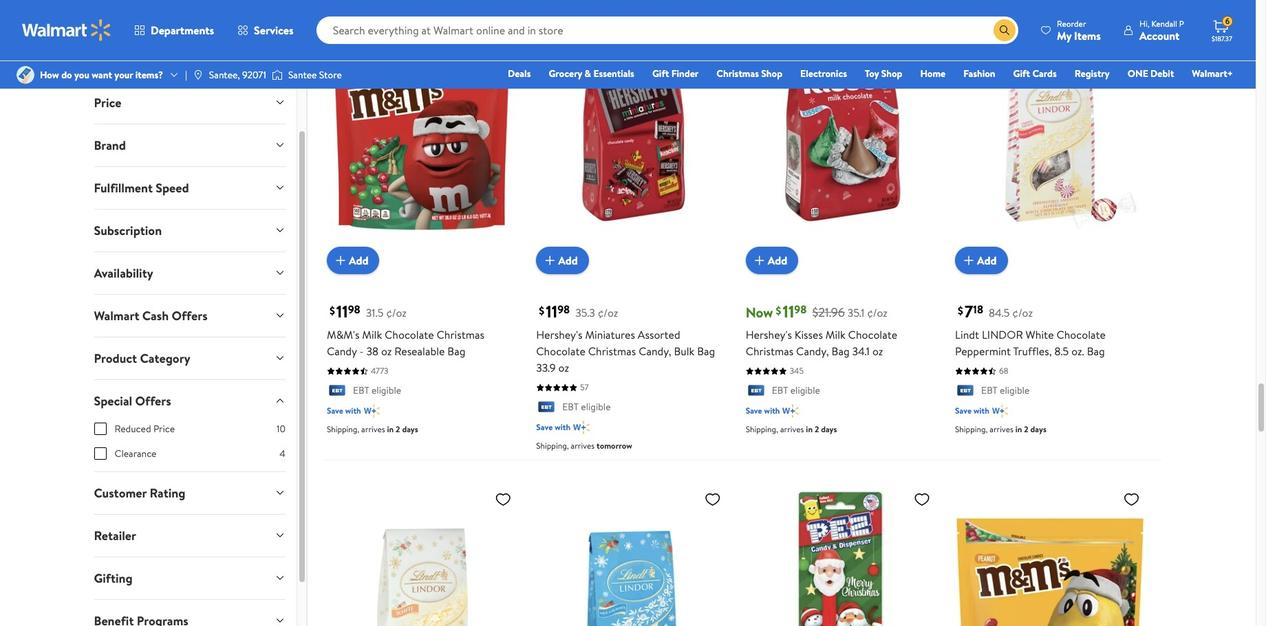 Task type: locate. For each thing, give the bounding box(es) containing it.
1 horizontal spatial offers
[[172, 308, 208, 325]]

christmas inside now $ 11 98 $21.96 35.1 ¢/oz hershey's kisses milk chocolate christmas candy, bag 34.1 oz
[[746, 344, 794, 359]]

ebt for 35.3 ¢/oz
[[562, 401, 579, 414]]

3 bag from the left
[[832, 344, 850, 359]]

walmart
[[94, 308, 139, 325]]

gift finder
[[652, 67, 699, 81]]

christmas shop
[[716, 67, 782, 81]]

ebt eligible down the "4773"
[[353, 384, 401, 398]]

candy, down assorted
[[639, 344, 671, 359]]

add button up 18
[[955, 247, 1008, 275]]

ebt eligible
[[353, 384, 401, 398], [772, 384, 820, 398], [981, 384, 1030, 398], [562, 401, 611, 414]]

christmas inside $ 11 98 35.3 ¢/oz hershey's miniatures assorted chocolate christmas candy, bulk bag 33.9 oz
[[588, 344, 636, 359]]

3 days from the left
[[1030, 424, 1046, 435]]

registry
[[1075, 67, 1110, 81]]

eligible down 345
[[790, 384, 820, 398]]

3 add from the left
[[768, 253, 787, 268]]

kendall
[[1151, 18, 1177, 29]]

christmas inside $ 11 98 31.5 ¢/oz m&m's milk chocolate christmas candy - 38 oz resealable bag
[[437, 328, 484, 343]]

offers
[[172, 308, 208, 325], [135, 393, 171, 410]]

2 shop from the left
[[881, 67, 902, 81]]

1 horizontal spatial 98
[[557, 303, 570, 318]]

1 ¢/oz from the left
[[386, 306, 407, 321]]

shipping, arrives in 2 days
[[327, 424, 418, 435], [746, 424, 837, 435], [955, 424, 1046, 435]]

fulfillment speed button
[[83, 167, 296, 209]]

1 horizontal spatial walmart plus image
[[992, 404, 1008, 418]]

2 horizontal spatial 11
[[783, 300, 794, 324]]

2 horizontal spatial oz
[[872, 344, 883, 359]]

christmas down 'miniatures'
[[588, 344, 636, 359]]

0 horizontal spatial gift
[[652, 67, 669, 81]]

price down want
[[94, 94, 121, 111]]

4 ¢/oz from the left
[[1012, 306, 1033, 321]]

save for 84.5 ¢/oz
[[955, 405, 972, 417]]

save with for 31.5 ¢/oz
[[327, 405, 361, 417]]

 image
[[17, 66, 34, 84], [272, 68, 283, 82]]

product category button
[[83, 338, 296, 380]]

ebt image
[[746, 385, 766, 399], [955, 385, 976, 399], [536, 402, 557, 415]]

1 add from the left
[[349, 253, 368, 268]]

1 horizontal spatial oz
[[558, 361, 569, 376]]

98 up 'kisses'
[[794, 303, 807, 318]]

price tab
[[83, 82, 296, 124]]

eligible down the 57
[[581, 401, 611, 414]]

1 shop from the left
[[761, 67, 782, 81]]

4 add button from the left
[[955, 247, 1008, 275]]

reorder
[[1057, 18, 1086, 29]]

$ 11 98 35.3 ¢/oz hershey's miniatures assorted chocolate christmas candy, bulk bag 33.9 oz
[[536, 300, 715, 376]]

save with for 84.5 ¢/oz
[[955, 405, 989, 417]]

0 vertical spatial walmart plus image
[[364, 404, 380, 418]]

departments
[[151, 23, 214, 38]]

offers inside tab
[[172, 308, 208, 325]]

ebt for 31.5 ¢/oz
[[353, 384, 369, 398]]

milk down "$21.96"
[[826, 328, 845, 343]]

1 horizontal spatial price
[[153, 422, 175, 436]]

2 shipping, arrives in 2 days from the left
[[746, 424, 837, 435]]

 image
[[193, 69, 204, 81]]

$ inside $ 11 98 35.3 ¢/oz hershey's miniatures assorted chocolate christmas candy, bulk bag 33.9 oz
[[539, 303, 544, 318]]

11 up m&m's
[[336, 300, 348, 324]]

grocery
[[549, 67, 582, 81]]

1 vertical spatial walmart plus image
[[573, 421, 589, 435]]

2 walmart plus image from the left
[[992, 404, 1008, 418]]

1 bag from the left
[[447, 344, 465, 359]]

walmart plus image down the "4773"
[[364, 404, 380, 418]]

$21.96
[[812, 304, 845, 321]]

lindt lindor white chocolate peppermint truffles, 8.5 oz. bag image
[[955, 7, 1145, 264]]

11
[[336, 300, 348, 324], [546, 300, 557, 324], [783, 300, 794, 324]]

eligible down the "4773"
[[372, 384, 401, 398]]

arrives
[[361, 424, 385, 435], [780, 424, 804, 435], [990, 424, 1013, 435], [571, 440, 595, 452]]

milk up 38
[[362, 328, 382, 343]]

you
[[74, 68, 89, 82]]

finder
[[671, 67, 699, 81]]

1 in from the left
[[387, 424, 394, 435]]

3 shipping, arrives in 2 days from the left
[[955, 424, 1046, 435]]

0 horizontal spatial price
[[94, 94, 121, 111]]

christmas
[[716, 67, 759, 81], [437, 328, 484, 343], [588, 344, 636, 359], [746, 344, 794, 359]]

$ inside $ 7 18 84.5 ¢/oz lindt lindor white chocolate peppermint truffles, 8.5 oz. bag
[[958, 303, 963, 318]]

2 horizontal spatial shipping, arrives in 2 days
[[955, 424, 1046, 435]]

christmas up resealable
[[437, 328, 484, 343]]

essentials
[[593, 67, 634, 81]]

add to favorites list, m&m's christmas stocking stuffer peanut milk chocolate candy - 38 oz image
[[1123, 491, 1140, 508]]

1 horizontal spatial 2
[[815, 424, 819, 435]]

2 horizontal spatial in
[[1015, 424, 1022, 435]]

eligible down "68"
[[1000, 384, 1030, 398]]

walmart plus image down 345
[[783, 404, 799, 418]]

hershey's inside $ 11 98 35.3 ¢/oz hershey's miniatures assorted chocolate christmas candy, bulk bag 33.9 oz
[[536, 328, 582, 343]]

how do you want your items?
[[40, 68, 163, 82]]

¢/oz inside $ 7 18 84.5 ¢/oz lindt lindor white chocolate peppermint truffles, 8.5 oz. bag
[[1012, 306, 1033, 321]]

1 hershey's from the left
[[536, 328, 582, 343]]

3 98 from the left
[[794, 303, 807, 318]]

11 inside $ 11 98 35.3 ¢/oz hershey's miniatures assorted chocolate christmas candy, bulk bag 33.9 oz
[[546, 300, 557, 324]]

hershey's down now
[[746, 328, 792, 343]]

offers right "cash"
[[172, 308, 208, 325]]

2 horizontal spatial add to cart image
[[961, 253, 977, 269]]

2 for 11
[[815, 424, 819, 435]]

1 horizontal spatial  image
[[272, 68, 283, 82]]

candy, inside $ 11 98 35.3 ¢/oz hershey's miniatures assorted chocolate christmas candy, bulk bag 33.9 oz
[[639, 344, 671, 359]]

add to cart image
[[542, 253, 558, 269], [751, 253, 768, 269], [961, 253, 977, 269]]

shop for toy shop
[[881, 67, 902, 81]]

¢/oz right 31.5
[[386, 306, 407, 321]]

2 gift from the left
[[1013, 67, 1030, 81]]

1 days from the left
[[402, 424, 418, 435]]

shipping, for $21.96
[[746, 424, 778, 435]]

1 horizontal spatial days
[[821, 424, 837, 435]]

1 horizontal spatial walmart plus image
[[573, 421, 589, 435]]

add up '35.3'
[[558, 253, 578, 268]]

34.1
[[852, 344, 870, 359]]

kisses
[[795, 328, 823, 343]]

2 candy, from the left
[[796, 344, 829, 359]]

retailer tab
[[83, 515, 296, 557]]

save with
[[327, 405, 361, 417], [746, 405, 780, 417], [955, 405, 989, 417], [536, 422, 570, 433]]

lindt lindor snowman milk with white milk chocolate candy truffles, 8.5 oz. bag image
[[536, 485, 726, 627]]

brand button
[[83, 125, 296, 167]]

add for $ 11 98 31.5 ¢/oz m&m's milk chocolate christmas candy - 38 oz resealable bag
[[349, 253, 368, 268]]

gifting
[[94, 570, 133, 588]]

shop for christmas shop
[[761, 67, 782, 81]]

1 milk from the left
[[362, 328, 382, 343]]

reduced
[[115, 422, 151, 436]]

0 horizontal spatial candy,
[[639, 344, 671, 359]]

resealable
[[394, 344, 445, 359]]

2 bag from the left
[[697, 344, 715, 359]]

days for 98
[[402, 424, 418, 435]]

1 candy, from the left
[[639, 344, 671, 359]]

2 add button from the left
[[536, 247, 589, 275]]

chocolate up resealable
[[385, 328, 434, 343]]

white
[[1026, 328, 1054, 343]]

$ up m&m's
[[329, 303, 335, 318]]

Walmart Site-Wide search field
[[316, 17, 1018, 44]]

walmart plus image down "68"
[[992, 404, 1008, 418]]

1 vertical spatial offers
[[135, 393, 171, 410]]

hershey's down '35.3'
[[536, 328, 582, 343]]

$187.37
[[1212, 34, 1232, 43]]

68
[[999, 366, 1008, 377]]

category
[[140, 350, 190, 367]]

ebt eligible for 84.5 ¢/oz
[[981, 384, 1030, 398]]

3 ¢/oz from the left
[[867, 306, 887, 321]]

chocolate inside now $ 11 98 $21.96 35.1 ¢/oz hershey's kisses milk chocolate christmas candy, bag 34.1 oz
[[848, 328, 897, 343]]

$ left '35.3'
[[539, 303, 544, 318]]

0 horizontal spatial 98
[[348, 303, 360, 318]]

11 inside now $ 11 98 $21.96 35.1 ¢/oz hershey's kisses milk chocolate christmas candy, bag 34.1 oz
[[783, 300, 794, 324]]

eligible for 35.3 ¢/oz
[[581, 401, 611, 414]]

4 add from the left
[[977, 253, 997, 268]]

 image left how
[[17, 66, 34, 84]]

milk inside $ 11 98 31.5 ¢/oz m&m's milk chocolate christmas candy - 38 oz resealable bag
[[362, 328, 382, 343]]

0 vertical spatial offers
[[172, 308, 208, 325]]

special offers group
[[94, 422, 285, 472]]

2 ¢/oz from the left
[[598, 306, 618, 321]]

with for 84.5 ¢/oz
[[974, 405, 989, 417]]

1 horizontal spatial milk
[[826, 328, 845, 343]]

2 $ from the left
[[539, 303, 544, 318]]

$ right now
[[776, 303, 781, 318]]

bag right oz.
[[1087, 344, 1105, 359]]

save for 35.3 ¢/oz
[[536, 422, 553, 433]]

2 horizontal spatial 98
[[794, 303, 807, 318]]

shipping, arrives in 2 days for 7
[[955, 424, 1046, 435]]

0 horizontal spatial milk
[[362, 328, 382, 343]]

shipping, arrives in 2 days down ebt image
[[327, 424, 418, 435]]

days for 18
[[1030, 424, 1046, 435]]

add button for $ 11 98 31.5 ¢/oz m&m's milk chocolate christmas candy - 38 oz resealable bag
[[327, 247, 379, 275]]

gifting tab
[[83, 558, 296, 600]]

1 horizontal spatial 11
[[546, 300, 557, 324]]

1 horizontal spatial gift
[[1013, 67, 1030, 81]]

m&m's milk chocolate christmas candy - 38 oz resealable bag image
[[327, 7, 517, 264]]

gift left finder
[[652, 67, 669, 81]]

add up 18
[[977, 253, 997, 268]]

2 2 from the left
[[815, 424, 819, 435]]

1 horizontal spatial ebt image
[[746, 385, 766, 399]]

3 in from the left
[[1015, 424, 1022, 435]]

candy, down 'kisses'
[[796, 344, 829, 359]]

add to favorites list, lindt lindor snowman milk with white milk chocolate candy truffles, 8.5 oz. bag image
[[704, 491, 721, 508]]

special offers button
[[83, 380, 296, 422]]

 image for how do you want your items?
[[17, 66, 34, 84]]

1 walmart plus image from the left
[[783, 404, 799, 418]]

eligible for 31.5 ¢/oz
[[372, 384, 401, 398]]

2 horizontal spatial days
[[1030, 424, 1046, 435]]

ebt
[[353, 384, 369, 398], [772, 384, 788, 398], [981, 384, 998, 398], [562, 401, 579, 414]]

bag left 34.1
[[832, 344, 850, 359]]

0 horizontal spatial add to cart image
[[542, 253, 558, 269]]

98 left 31.5
[[348, 303, 360, 318]]

add up 31.5
[[349, 253, 368, 268]]

chocolate up 33.9
[[536, 344, 585, 359]]

gift for gift cards
[[1013, 67, 1030, 81]]

with for $21.96
[[764, 405, 780, 417]]

ebt eligible down "68"
[[981, 384, 1030, 398]]

0 horizontal spatial 11
[[336, 300, 348, 324]]

arrives down the "4773"
[[361, 424, 385, 435]]

price
[[94, 94, 121, 111], [153, 422, 175, 436]]

98 left '35.3'
[[557, 303, 570, 318]]

ebt eligible down 345
[[772, 384, 820, 398]]

chocolate up oz.
[[1056, 328, 1106, 343]]

¢/oz inside $ 11 98 31.5 ¢/oz m&m's milk chocolate christmas candy - 38 oz resealable bag
[[386, 306, 407, 321]]

¢/oz right 84.5
[[1012, 306, 1033, 321]]

add button for $ 7 18 84.5 ¢/oz lindt lindor white chocolate peppermint truffles, 8.5 oz. bag
[[955, 247, 1008, 275]]

3 11 from the left
[[783, 300, 794, 324]]

hershey's
[[536, 328, 582, 343], [746, 328, 792, 343]]

add button up '35.3'
[[536, 247, 589, 275]]

gift for gift finder
[[652, 67, 669, 81]]

tab
[[83, 601, 296, 627]]

345
[[790, 366, 804, 377]]

98 inside now $ 11 98 $21.96 35.1 ¢/oz hershey's kisses milk chocolate christmas candy, bag 34.1 oz
[[794, 303, 807, 318]]

98 inside $ 11 98 31.5 ¢/oz m&m's milk chocolate christmas candy - 38 oz resealable bag
[[348, 303, 360, 318]]

add button up 31.5
[[327, 247, 379, 275]]

11 left '35.3'
[[546, 300, 557, 324]]

2 horizontal spatial ebt image
[[955, 385, 976, 399]]

 image right 92071
[[272, 68, 283, 82]]

grocery & essentials
[[549, 67, 634, 81]]

1 shipping, arrives in 2 days from the left
[[327, 424, 418, 435]]

search icon image
[[999, 25, 1010, 36]]

1 98 from the left
[[348, 303, 360, 318]]

$ inside $ 11 98 31.5 ¢/oz m&m's milk chocolate christmas candy - 38 oz resealable bag
[[329, 303, 335, 318]]

0 horizontal spatial  image
[[17, 66, 34, 84]]

ebt eligible down the 57
[[562, 401, 611, 414]]

save with for $21.96
[[746, 405, 780, 417]]

1 horizontal spatial shipping, arrives in 2 days
[[746, 424, 837, 435]]

hi, kendall p account
[[1139, 18, 1184, 43]]

57
[[580, 382, 589, 394]]

¢/oz for $ 11 98 35.3 ¢/oz hershey's miniatures assorted chocolate christmas candy, bulk bag 33.9 oz
[[598, 306, 618, 321]]

none checkbox inside "special offers" group
[[94, 423, 106, 436]]

lindor
[[982, 328, 1023, 343]]

0 horizontal spatial oz
[[381, 344, 392, 359]]

candy,
[[639, 344, 671, 359], [796, 344, 829, 359]]

2 horizontal spatial 2
[[1024, 424, 1028, 435]]

¢/oz up 'miniatures'
[[598, 306, 618, 321]]

add to favorites list, m&m's milk chocolate christmas candy - 38 oz resealable bag image
[[495, 12, 511, 29]]

¢/oz right 35.1
[[867, 306, 887, 321]]

0 horizontal spatial days
[[402, 424, 418, 435]]

offers up reduced price
[[135, 393, 171, 410]]

oz right 34.1
[[872, 344, 883, 359]]

oz right 33.9
[[558, 361, 569, 376]]

3 add to cart image from the left
[[961, 253, 977, 269]]

add up now
[[768, 253, 787, 268]]

1 horizontal spatial add to cart image
[[751, 253, 768, 269]]

bag right resealable
[[447, 344, 465, 359]]

oz inside now $ 11 98 $21.96 35.1 ¢/oz hershey's kisses milk chocolate christmas candy, bag 34.1 oz
[[872, 344, 883, 359]]

2 for 98
[[396, 424, 400, 435]]

3 $ from the left
[[776, 303, 781, 318]]

price button
[[83, 82, 296, 124]]

0 horizontal spatial walmart plus image
[[364, 404, 380, 418]]

 image for santee store
[[272, 68, 283, 82]]

0 horizontal spatial shop
[[761, 67, 782, 81]]

gift left the 'cards'
[[1013, 67, 1030, 81]]

$ left 7
[[958, 303, 963, 318]]

0 horizontal spatial hershey's
[[536, 328, 582, 343]]

chocolate up 34.1
[[848, 328, 897, 343]]

2 in from the left
[[806, 424, 813, 435]]

1 horizontal spatial candy,
[[796, 344, 829, 359]]

4 bag from the left
[[1087, 344, 1105, 359]]

oz inside $ 11 98 35.3 ¢/oz hershey's miniatures assorted chocolate christmas candy, bulk bag 33.9 oz
[[558, 361, 569, 376]]

christmas shop link
[[710, 66, 789, 81]]

0 horizontal spatial in
[[387, 424, 394, 435]]

subscription button
[[83, 210, 296, 252]]

$ inside now $ 11 98 $21.96 35.1 ¢/oz hershey's kisses milk chocolate christmas candy, bag 34.1 oz
[[776, 303, 781, 318]]

walmart plus image up shipping, arrives tomorrow on the bottom of the page
[[573, 421, 589, 435]]

¢/oz inside $ 11 98 35.3 ¢/oz hershey's miniatures assorted chocolate christmas candy, bulk bag 33.9 oz
[[598, 306, 618, 321]]

add to favorites list, lindt lindor holiday white chocolate candy truffles, 8.5 oz. bag image
[[495, 491, 511, 508]]

0 vertical spatial price
[[94, 94, 121, 111]]

add to favorites list, pez candy christmas candy dispenser plus 3 candy refills, 1 count, 0.87 oz image
[[914, 491, 930, 508]]

bag right bulk in the right of the page
[[697, 344, 715, 359]]

1 horizontal spatial in
[[806, 424, 813, 435]]

arrives for $21.96
[[780, 424, 804, 435]]

save
[[327, 405, 343, 417], [746, 405, 762, 417], [955, 405, 972, 417], [536, 422, 553, 433]]

ebt for $21.96
[[772, 384, 788, 398]]

shipping, arrives in 2 days down "68"
[[955, 424, 1046, 435]]

0 horizontal spatial offers
[[135, 393, 171, 410]]

oz inside $ 11 98 31.5 ¢/oz m&m's milk chocolate christmas candy - 38 oz resealable bag
[[381, 344, 392, 359]]

0 horizontal spatial 2
[[396, 424, 400, 435]]

arrives left tomorrow
[[571, 440, 595, 452]]

$
[[329, 303, 335, 318], [539, 303, 544, 318], [776, 303, 781, 318], [958, 303, 963, 318]]

walmart plus image for $ 11 98 31.5 ¢/oz m&m's milk chocolate christmas candy - 38 oz resealable bag
[[364, 404, 380, 418]]

2 add from the left
[[558, 253, 578, 268]]

1 2 from the left
[[396, 424, 400, 435]]

bag inside $ 11 98 31.5 ¢/oz m&m's milk chocolate christmas candy - 38 oz resealable bag
[[447, 344, 465, 359]]

35.1
[[848, 306, 864, 321]]

0 horizontal spatial shipping, arrives in 2 days
[[327, 424, 418, 435]]

1 11 from the left
[[336, 300, 348, 324]]

None checkbox
[[94, 423, 106, 436]]

1 horizontal spatial hershey's
[[746, 328, 792, 343]]

christmas right finder
[[716, 67, 759, 81]]

2 98 from the left
[[557, 303, 570, 318]]

1 $ from the left
[[329, 303, 335, 318]]

milk
[[362, 328, 382, 343], [826, 328, 845, 343]]

2 milk from the left
[[826, 328, 845, 343]]

in
[[387, 424, 394, 435], [806, 424, 813, 435], [1015, 424, 1022, 435]]

ebt for 84.5 ¢/oz
[[981, 384, 998, 398]]

eligible for 84.5 ¢/oz
[[1000, 384, 1030, 398]]

11 for $ 11 98 35.3 ¢/oz hershey's miniatures assorted chocolate christmas candy, bulk bag 33.9 oz
[[546, 300, 557, 324]]

1 add to cart image from the left
[[542, 253, 558, 269]]

1 vertical spatial price
[[153, 422, 175, 436]]

add for $ 7 18 84.5 ¢/oz lindt lindor white chocolate peppermint truffles, 8.5 oz. bag
[[977, 253, 997, 268]]

2 hershey's from the left
[[746, 328, 792, 343]]

electronics link
[[794, 66, 853, 81]]

add button up now
[[746, 247, 798, 275]]

98 inside $ 11 98 35.3 ¢/oz hershey's miniatures assorted chocolate christmas candy, bulk bag 33.9 oz
[[557, 303, 570, 318]]

4 $ from the left
[[958, 303, 963, 318]]

special offers tab
[[83, 380, 296, 422]]

walmart plus image
[[364, 404, 380, 418], [573, 421, 589, 435]]

0 horizontal spatial walmart plus image
[[783, 404, 799, 418]]

oz right 38
[[381, 344, 392, 359]]

product category tab
[[83, 338, 296, 380]]

walmart plus image
[[783, 404, 799, 418], [992, 404, 1008, 418]]

arrives down 345
[[780, 424, 804, 435]]

0 horizontal spatial ebt image
[[536, 402, 557, 415]]

shipping, for 35.3 ¢/oz
[[536, 440, 569, 452]]

¢/oz for $ 11 98 31.5 ¢/oz m&m's milk chocolate christmas candy - 38 oz resealable bag
[[386, 306, 407, 321]]

2 11 from the left
[[546, 300, 557, 324]]

2 days from the left
[[821, 424, 837, 435]]

lindt lindor holiday white chocolate candy truffles, 8.5 oz. bag image
[[327, 485, 517, 627]]

1 gift from the left
[[652, 67, 669, 81]]

availability tab
[[83, 253, 296, 294]]

1 add button from the left
[[327, 247, 379, 275]]

None checkbox
[[94, 448, 106, 460]]

rating
[[150, 485, 185, 502]]

11 inside $ 11 98 31.5 ¢/oz m&m's milk chocolate christmas candy - 38 oz resealable bag
[[336, 300, 348, 324]]

price right reduced
[[153, 422, 175, 436]]

special offers
[[94, 393, 171, 410]]

shop
[[761, 67, 782, 81], [881, 67, 902, 81]]

save for 31.5 ¢/oz
[[327, 405, 343, 417]]

1 horizontal spatial shop
[[881, 67, 902, 81]]

2 for 18
[[1024, 424, 1028, 435]]

christmas up 345
[[746, 344, 794, 359]]

shipping, arrives in 2 days down 345
[[746, 424, 837, 435]]

-
[[360, 344, 364, 359]]

pez candy christmas candy dispenser plus 3 candy refills, 1 count, 0.87 oz image
[[746, 485, 936, 627]]

shop right toy
[[881, 67, 902, 81]]

3 2 from the left
[[1024, 424, 1028, 435]]

bag
[[447, 344, 465, 359], [697, 344, 715, 359], [832, 344, 850, 359], [1087, 344, 1105, 359]]

11 right now
[[783, 300, 794, 324]]

santee store
[[288, 68, 342, 82]]

days
[[402, 424, 418, 435], [821, 424, 837, 435], [1030, 424, 1046, 435]]

add to favorites list, lindt lindor white chocolate peppermint truffles, 8.5 oz. bag image
[[1123, 12, 1140, 29]]

arrives down "68"
[[990, 424, 1013, 435]]

add to favorites list, hershey's miniatures assorted chocolate christmas candy, bulk bag 33.9 oz image
[[704, 12, 721, 29]]

98 for $ 11 98 35.3 ¢/oz hershey's miniatures assorted chocolate christmas candy, bulk bag 33.9 oz
[[557, 303, 570, 318]]

walmart cash offers tab
[[83, 295, 296, 337]]

shop left electronics link
[[761, 67, 782, 81]]

with for 35.3 ¢/oz
[[555, 422, 570, 433]]



Task type: vqa. For each thing, say whether or not it's contained in the screenshot.


Task type: describe. For each thing, give the bounding box(es) containing it.
¢/oz for $ 7 18 84.5 ¢/oz lindt lindor white chocolate peppermint truffles, 8.5 oz. bag
[[1012, 306, 1033, 321]]

$ for $ 7 18 84.5 ¢/oz lindt lindor white chocolate peppermint truffles, 8.5 oz. bag
[[958, 303, 963, 318]]

fulfillment speed tab
[[83, 167, 296, 209]]

chocolate inside $ 11 98 35.3 ¢/oz hershey's miniatures assorted chocolate christmas candy, bulk bag 33.9 oz
[[536, 344, 585, 359]]

offers inside tab
[[135, 393, 171, 410]]

deals
[[508, 67, 531, 81]]

walmart+ link
[[1186, 66, 1239, 81]]

p
[[1179, 18, 1184, 29]]

84.5
[[989, 306, 1010, 321]]

bag inside $ 11 98 35.3 ¢/oz hershey's miniatures assorted chocolate christmas candy, bulk bag 33.9 oz
[[697, 344, 715, 359]]

price inside "special offers" group
[[153, 422, 175, 436]]

shipping, arrives in 2 days for 11
[[327, 424, 418, 435]]

$ 7 18 84.5 ¢/oz lindt lindor white chocolate peppermint truffles, 8.5 oz. bag
[[955, 300, 1106, 359]]

ebt eligible for $21.96
[[772, 384, 820, 398]]

one debit
[[1128, 67, 1174, 81]]

8.5
[[1054, 344, 1069, 359]]

arrives for 84.5 ¢/oz
[[990, 424, 1013, 435]]

retailer
[[94, 528, 136, 545]]

want
[[92, 68, 112, 82]]

bag inside $ 7 18 84.5 ¢/oz lindt lindor white chocolate peppermint truffles, 8.5 oz. bag
[[1087, 344, 1105, 359]]

m&m's christmas stocking stuffer peanut milk chocolate candy - 38 oz image
[[955, 485, 1145, 627]]

fashion link
[[957, 66, 1002, 81]]

add to cart image
[[332, 253, 349, 269]]

brand
[[94, 137, 126, 154]]

customer
[[94, 485, 147, 502]]

hershey's miniatures assorted chocolate christmas candy, bulk bag 33.9 oz image
[[536, 7, 726, 264]]

6
[[1225, 15, 1230, 27]]

¢/oz inside now $ 11 98 $21.96 35.1 ¢/oz hershey's kisses milk chocolate christmas candy, bag 34.1 oz
[[867, 306, 887, 321]]

add button for $ 11 98 35.3 ¢/oz hershey's miniatures assorted chocolate christmas candy, bulk bag 33.9 oz
[[536, 247, 589, 275]]

gift cards link
[[1007, 66, 1063, 81]]

debit
[[1150, 67, 1174, 81]]

gift finder link
[[646, 66, 705, 81]]

now
[[746, 304, 773, 322]]

ebt image for $
[[746, 385, 766, 399]]

gift cards
[[1013, 67, 1057, 81]]

in for 11
[[806, 424, 813, 435]]

gifting button
[[83, 558, 296, 600]]

3 add button from the left
[[746, 247, 798, 275]]

walmart plus image for $ 11 98 35.3 ¢/oz hershey's miniatures assorted chocolate christmas candy, bulk bag 33.9 oz
[[573, 421, 589, 435]]

days for 11
[[821, 424, 837, 435]]

peppermint
[[955, 344, 1011, 359]]

shipping, for 31.5 ¢/oz
[[327, 424, 359, 435]]

santee,
[[209, 68, 240, 82]]

save for $21.96
[[746, 405, 762, 417]]

walmart cash offers button
[[83, 295, 296, 337]]

subscription
[[94, 222, 162, 239]]

2 add to cart image from the left
[[751, 253, 768, 269]]

price inside "dropdown button"
[[94, 94, 121, 111]]

save with for 35.3 ¢/oz
[[536, 422, 570, 433]]

eligible for $21.96
[[790, 384, 820, 398]]

arrives for 35.3 ¢/oz
[[571, 440, 595, 452]]

special
[[94, 393, 132, 410]]

brand tab
[[83, 125, 296, 167]]

7
[[965, 300, 973, 324]]

hershey's kisses milk chocolate christmas candy, bag 34.1 oz image
[[746, 7, 936, 264]]

shipping, for 84.5 ¢/oz
[[955, 424, 988, 435]]

now $ 11 98 $21.96 35.1 ¢/oz hershey's kisses milk chocolate christmas candy, bag 34.1 oz
[[746, 300, 897, 359]]

cash
[[142, 308, 169, 325]]

home
[[920, 67, 945, 81]]

4773
[[371, 366, 388, 377]]

santee, 92071
[[209, 68, 266, 82]]

cards
[[1032, 67, 1057, 81]]

milk inside now $ 11 98 $21.96 35.1 ¢/oz hershey's kisses milk chocolate christmas candy, bag 34.1 oz
[[826, 328, 845, 343]]

Search search field
[[316, 17, 1018, 44]]

reorder my items
[[1057, 18, 1101, 43]]

m&m's
[[327, 328, 359, 343]]

none checkbox inside "special offers" group
[[94, 448, 106, 460]]

oz.
[[1071, 344, 1084, 359]]

ebt image for 11
[[536, 402, 557, 415]]

truffles,
[[1013, 344, 1052, 359]]

assorted
[[638, 328, 680, 343]]

walmart plus image for 18
[[992, 404, 1008, 418]]

customer rating
[[94, 485, 185, 502]]

toy
[[865, 67, 879, 81]]

services button
[[226, 14, 305, 47]]

31.5
[[366, 306, 384, 321]]

with for 31.5 ¢/oz
[[345, 405, 361, 417]]

departments button
[[122, 14, 226, 47]]

38
[[366, 344, 378, 359]]

4
[[280, 447, 285, 461]]

items
[[1074, 28, 1101, 43]]

98 for $ 11 98 31.5 ¢/oz m&m's milk chocolate christmas candy - 38 oz resealable bag
[[348, 303, 360, 318]]

lindt
[[955, 328, 979, 343]]

chocolate inside $ 11 98 31.5 ¢/oz m&m's milk chocolate christmas candy - 38 oz resealable bag
[[385, 328, 434, 343]]

33.9
[[536, 361, 556, 376]]

&
[[585, 67, 591, 81]]

add to cart image for 11
[[542, 253, 558, 269]]

in for 18
[[1015, 424, 1022, 435]]

registry link
[[1068, 66, 1116, 81]]

$ for $ 11 98 35.3 ¢/oz hershey's miniatures assorted chocolate christmas candy, bulk bag 33.9 oz
[[539, 303, 544, 318]]

how
[[40, 68, 59, 82]]

product category
[[94, 350, 190, 367]]

home link
[[914, 66, 952, 81]]

one
[[1128, 67, 1148, 81]]

ebt image
[[327, 385, 347, 399]]

candy, inside now $ 11 98 $21.96 35.1 ¢/oz hershey's kisses milk chocolate christmas candy, bag 34.1 oz
[[796, 344, 829, 359]]

subscription tab
[[83, 210, 296, 252]]

$ 11 98 31.5 ¢/oz m&m's milk chocolate christmas candy - 38 oz resealable bag
[[327, 300, 484, 359]]

store
[[319, 68, 342, 82]]

customer rating tab
[[83, 473, 296, 515]]

ebt eligible for 31.5 ¢/oz
[[353, 384, 401, 398]]

availability button
[[83, 253, 296, 294]]

add for $ 11 98 35.3 ¢/oz hershey's miniatures assorted chocolate christmas candy, bulk bag 33.9 oz
[[558, 253, 578, 268]]

shipping, arrives in 2 days for $
[[746, 424, 837, 435]]

walmart plus image for 11
[[783, 404, 799, 418]]

do
[[61, 68, 72, 82]]

miniatures
[[585, 328, 635, 343]]

account
[[1139, 28, 1179, 43]]

92071
[[242, 68, 266, 82]]

one debit link
[[1121, 66, 1180, 81]]

$ for $ 11 98 31.5 ¢/oz m&m's milk chocolate christmas candy - 38 oz resealable bag
[[329, 303, 335, 318]]

electronics
[[800, 67, 847, 81]]

shipping, arrives tomorrow
[[536, 440, 632, 452]]

in for 98
[[387, 424, 394, 435]]

chocolate inside $ 7 18 84.5 ¢/oz lindt lindor white chocolate peppermint truffles, 8.5 oz. bag
[[1056, 328, 1106, 343]]

fashion
[[963, 67, 995, 81]]

services
[[254, 23, 294, 38]]

11 for $ 11 98 31.5 ¢/oz m&m's milk chocolate christmas candy - 38 oz resealable bag
[[336, 300, 348, 324]]

arrives for 31.5 ¢/oz
[[361, 424, 385, 435]]

hershey's inside now $ 11 98 $21.96 35.1 ¢/oz hershey's kisses milk chocolate christmas candy, bag 34.1 oz
[[746, 328, 792, 343]]

santee
[[288, 68, 317, 82]]

ebt image for 7
[[955, 385, 976, 399]]

candy
[[327, 344, 357, 359]]

customer rating button
[[83, 473, 296, 515]]

ebt eligible for 35.3 ¢/oz
[[562, 401, 611, 414]]

bag inside now $ 11 98 $21.96 35.1 ¢/oz hershey's kisses milk chocolate christmas candy, bag 34.1 oz
[[832, 344, 850, 359]]

reduced price
[[115, 422, 175, 436]]

toy shop
[[865, 67, 902, 81]]

bulk
[[674, 344, 694, 359]]

add to favorites list, hershey's kisses milk chocolate christmas candy, bag 34.1 oz image
[[914, 12, 930, 29]]

add to cart image for 7
[[961, 253, 977, 269]]

35.3
[[575, 306, 595, 321]]

speed
[[156, 180, 189, 197]]

18
[[973, 303, 983, 318]]

walmart cash offers
[[94, 308, 208, 325]]

10
[[277, 422, 285, 436]]

walmart image
[[22, 19, 111, 41]]

clearance
[[115, 447, 156, 461]]

product
[[94, 350, 137, 367]]

tomorrow
[[597, 440, 632, 452]]



